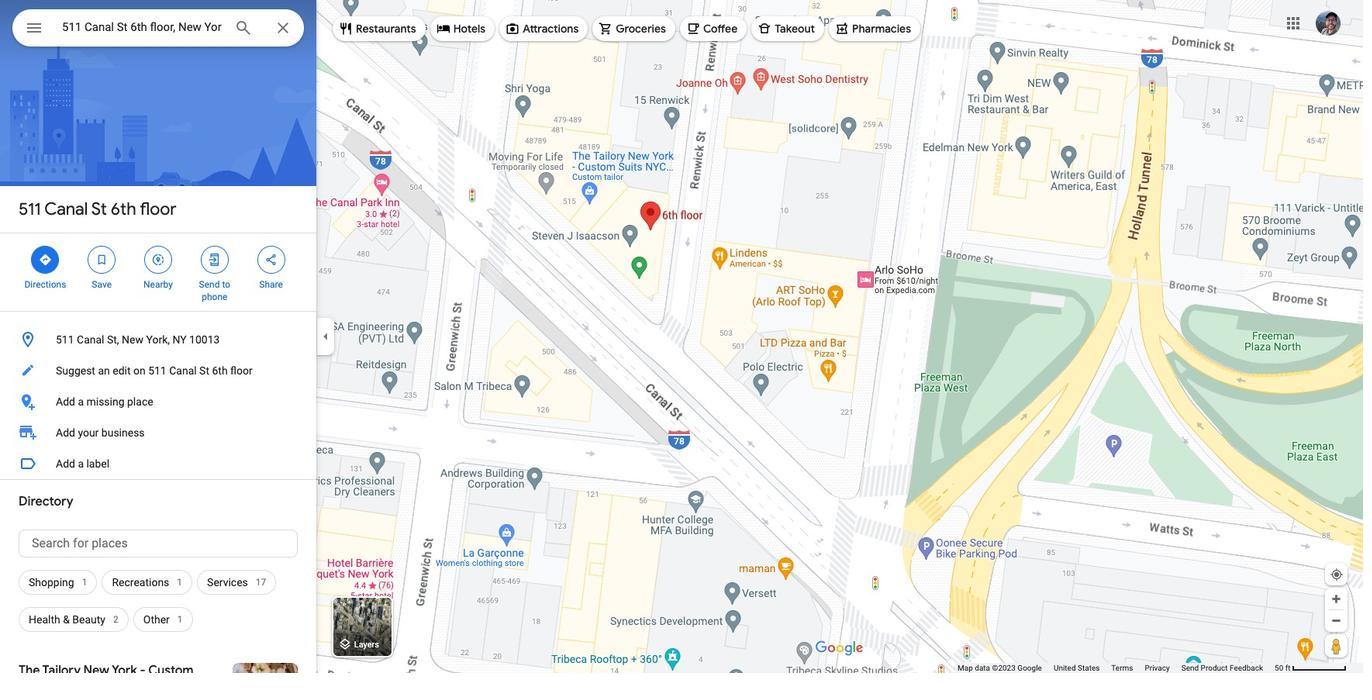 Task type: describe. For each thing, give the bounding box(es) containing it.
ft
[[1286, 664, 1291, 672]]

share
[[259, 279, 283, 290]]

services 17
[[207, 576, 266, 589]]

place
[[127, 396, 153, 408]]

feedback
[[1230, 664, 1263, 672]]

an
[[98, 365, 110, 377]]

send product feedback button
[[1182, 663, 1263, 673]]

hotels button
[[430, 10, 495, 47]]

©2023
[[992, 664, 1016, 672]]

new
[[122, 333, 143, 346]]

attractions
[[523, 22, 579, 36]]

st inside button
[[199, 365, 209, 377]]

states
[[1078, 664, 1100, 672]]

restaurants
[[356, 22, 416, 36]]

business
[[101, 427, 145, 439]]

511 for 511 canal st 6th floor
[[19, 199, 41, 220]]


[[208, 251, 222, 268]]

map
[[958, 664, 973, 672]]

united
[[1054, 664, 1076, 672]]

product
[[1201, 664, 1228, 672]]

other
[[143, 613, 170, 626]]

other 1
[[143, 613, 183, 626]]

zoom out image
[[1331, 615, 1343, 627]]

privacy button
[[1145, 663, 1170, 673]]

show street view coverage image
[[1325, 634, 1348, 658]]

suggest an edit on 511 canal st 6th floor
[[56, 365, 253, 377]]

add for add a label
[[56, 458, 75, 470]]

&
[[63, 613, 70, 626]]

restaurants button
[[333, 10, 426, 47]]

terms
[[1112, 664, 1133, 672]]

1 for shopping
[[82, 577, 87, 588]]


[[25, 17, 43, 39]]

directions
[[24, 279, 66, 290]]


[[264, 251, 278, 268]]

0 vertical spatial st
[[91, 199, 107, 220]]

50
[[1275, 664, 1284, 672]]

pharmacies button
[[829, 10, 921, 47]]

canal for st
[[44, 199, 88, 220]]

add your business link
[[0, 417, 316, 448]]

add your business
[[56, 427, 145, 439]]

send to phone
[[199, 279, 230, 302]]

label
[[86, 458, 109, 470]]

2 vertical spatial canal
[[169, 365, 197, 377]]

actions for 511 canal st 6th floor region
[[0, 233, 316, 311]]

 search field
[[12, 9, 304, 50]]

none field inside '511 canal st 6th floor, new york, ny 10013' field
[[62, 18, 222, 36]]

hotels
[[453, 22, 486, 36]]

pharmacies
[[852, 22, 911, 36]]

privacy
[[1145, 664, 1170, 672]]

footer inside google maps element
[[958, 663, 1275, 673]]

6th inside button
[[212, 365, 228, 377]]

add a label button
[[0, 448, 316, 479]]

 button
[[12, 9, 56, 50]]

health
[[29, 613, 60, 626]]

show your location image
[[1330, 568, 1344, 582]]

2 vertical spatial 511
[[148, 365, 167, 377]]

add for add a missing place
[[56, 396, 75, 408]]

511 canal st 6th floor main content
[[0, 0, 316, 673]]

none text field inside 511 canal st 6th floor 'main content'
[[19, 530, 298, 558]]

recreations 1
[[112, 576, 182, 589]]

phone
[[202, 292, 228, 302]]

google account: cj baylor  
(christian.baylor@adept.ai) image
[[1316, 11, 1341, 35]]



Task type: vqa. For each thing, say whether or not it's contained in the screenshot.
the rightmost Send
yes



Task type: locate. For each thing, give the bounding box(es) containing it.
york,
[[146, 333, 170, 346]]

a inside button
[[78, 458, 84, 470]]

map data ©2023 google
[[958, 664, 1042, 672]]

1 inside shopping 1
[[82, 577, 87, 588]]

on
[[133, 365, 146, 377]]

st
[[91, 199, 107, 220], [199, 365, 209, 377]]

0 vertical spatial canal
[[44, 199, 88, 220]]

send
[[199, 279, 220, 290], [1182, 664, 1199, 672]]

recreations
[[112, 576, 169, 589]]

17
[[256, 577, 266, 588]]

send product feedback
[[1182, 664, 1263, 672]]

ny
[[173, 333, 187, 346]]

layers
[[354, 640, 379, 650]]

st,
[[107, 333, 119, 346]]

shopping 1
[[29, 576, 87, 589]]

511 canal st 6th floor
[[19, 199, 176, 220]]

add down suggest
[[56, 396, 75, 408]]

50 ft
[[1275, 664, 1291, 672]]

save
[[92, 279, 112, 290]]

shopping
[[29, 576, 74, 589]]

0 horizontal spatial 6th
[[111, 199, 136, 220]]

1 inside recreations 1
[[177, 577, 182, 588]]

0 vertical spatial send
[[199, 279, 220, 290]]

st down 10013
[[199, 365, 209, 377]]

add inside 'button'
[[56, 396, 75, 408]]

6th
[[111, 199, 136, 220], [212, 365, 228, 377]]

directory
[[19, 494, 73, 510]]

send up phone
[[199, 279, 220, 290]]

10013
[[189, 333, 220, 346]]

0 vertical spatial 511
[[19, 199, 41, 220]]

1 for other
[[177, 614, 183, 625]]

zoom in image
[[1331, 593, 1343, 605]]

health & beauty 2
[[29, 613, 118, 626]]

google
[[1018, 664, 1042, 672]]

beauty
[[72, 613, 105, 626]]

send for send to phone
[[199, 279, 220, 290]]

add a label
[[56, 458, 109, 470]]


[[38, 251, 52, 268]]

2 horizontal spatial 511
[[148, 365, 167, 377]]

suggest an edit on 511 canal st 6th floor button
[[0, 355, 316, 386]]


[[95, 251, 109, 268]]

1 horizontal spatial 6th
[[212, 365, 228, 377]]

united states
[[1054, 664, 1100, 672]]

2 add from the top
[[56, 427, 75, 439]]

1 right shopping
[[82, 577, 87, 588]]

1 vertical spatial canal
[[77, 333, 104, 346]]

None field
[[62, 18, 222, 36]]

send for send product feedback
[[1182, 664, 1199, 672]]

canal left st,
[[77, 333, 104, 346]]

1
[[82, 577, 87, 588], [177, 577, 182, 588], [177, 614, 183, 625]]

2 vertical spatial add
[[56, 458, 75, 470]]

add
[[56, 396, 75, 408], [56, 427, 75, 439], [56, 458, 75, 470]]

floor
[[140, 199, 176, 220], [230, 365, 253, 377]]

add left your
[[56, 427, 75, 439]]

add a missing place button
[[0, 386, 316, 417]]

takeout
[[775, 22, 815, 36]]

1 horizontal spatial st
[[199, 365, 209, 377]]

canal down ny
[[169, 365, 197, 377]]

2 a from the top
[[78, 458, 84, 470]]

1 vertical spatial add
[[56, 427, 75, 439]]

to
[[222, 279, 230, 290]]

missing
[[86, 396, 125, 408]]

511 canal st, new york, ny 10013
[[56, 333, 220, 346]]

1 horizontal spatial 511
[[56, 333, 74, 346]]

united states button
[[1054, 663, 1100, 673]]

a for missing
[[78, 396, 84, 408]]

1 for recreations
[[177, 577, 182, 588]]

services
[[207, 576, 248, 589]]

google maps element
[[0, 0, 1363, 673]]

add inside button
[[56, 458, 75, 470]]

a left the label
[[78, 458, 84, 470]]

a inside 'button'
[[78, 396, 84, 408]]

canal
[[44, 199, 88, 220], [77, 333, 104, 346], [169, 365, 197, 377]]

takeout button
[[752, 10, 825, 47]]

0 vertical spatial 6th
[[111, 199, 136, 220]]

terms button
[[1112, 663, 1133, 673]]

footer containing map data ©2023 google
[[958, 663, 1275, 673]]

send inside button
[[1182, 664, 1199, 672]]

add left the label
[[56, 458, 75, 470]]

511 up 
[[19, 199, 41, 220]]

511 canal st, new york, ny 10013 button
[[0, 324, 316, 355]]

None text field
[[19, 530, 298, 558]]

2
[[113, 614, 118, 625]]

0 horizontal spatial st
[[91, 199, 107, 220]]

footer
[[958, 663, 1275, 673]]

0 vertical spatial a
[[78, 396, 84, 408]]

nearby
[[144, 279, 173, 290]]

0 horizontal spatial 511
[[19, 199, 41, 220]]

a
[[78, 396, 84, 408], [78, 458, 84, 470]]

1 vertical spatial 511
[[56, 333, 74, 346]]

511 right "on"
[[148, 365, 167, 377]]

canal up 
[[44, 199, 88, 220]]

511 Canal St 6th floor, New York, NY 10013 field
[[12, 9, 304, 47]]

groceries button
[[593, 10, 675, 47]]

attractions button
[[500, 10, 588, 47]]

1 right 'recreations'
[[177, 577, 182, 588]]

suggest
[[56, 365, 95, 377]]

6th up actions for 511 canal st 6th floor region
[[111, 199, 136, 220]]

groceries
[[616, 22, 666, 36]]

3 add from the top
[[56, 458, 75, 470]]

1 a from the top
[[78, 396, 84, 408]]

collapse side panel image
[[317, 328, 334, 345]]

0 vertical spatial add
[[56, 396, 75, 408]]

edit
[[113, 365, 131, 377]]

511
[[19, 199, 41, 220], [56, 333, 74, 346], [148, 365, 167, 377]]

data
[[975, 664, 990, 672]]

1 right other on the left
[[177, 614, 183, 625]]

coffee
[[703, 22, 738, 36]]

floor inside button
[[230, 365, 253, 377]]

1 horizontal spatial send
[[1182, 664, 1199, 672]]

1 add from the top
[[56, 396, 75, 408]]

send inside send to phone
[[199, 279, 220, 290]]

add a missing place
[[56, 396, 153, 408]]

0 vertical spatial floor
[[140, 199, 176, 220]]

0 horizontal spatial send
[[199, 279, 220, 290]]

your
[[78, 427, 99, 439]]

st up ""
[[91, 199, 107, 220]]

1 vertical spatial floor
[[230, 365, 253, 377]]

1 vertical spatial a
[[78, 458, 84, 470]]

add for add your business
[[56, 427, 75, 439]]

1 horizontal spatial floor
[[230, 365, 253, 377]]

6th down 10013
[[212, 365, 228, 377]]

a for label
[[78, 458, 84, 470]]

a left missing
[[78, 396, 84, 408]]

1 vertical spatial st
[[199, 365, 209, 377]]

coffee button
[[680, 10, 747, 47]]

511 for 511 canal st, new york, ny 10013
[[56, 333, 74, 346]]

1 vertical spatial 6th
[[212, 365, 228, 377]]

1 vertical spatial send
[[1182, 664, 1199, 672]]

canal for st,
[[77, 333, 104, 346]]

0 horizontal spatial floor
[[140, 199, 176, 220]]


[[151, 251, 165, 268]]

50 ft button
[[1275, 664, 1347, 672]]

1 inside other 1
[[177, 614, 183, 625]]

send left product
[[1182, 664, 1199, 672]]

511 up suggest
[[56, 333, 74, 346]]



